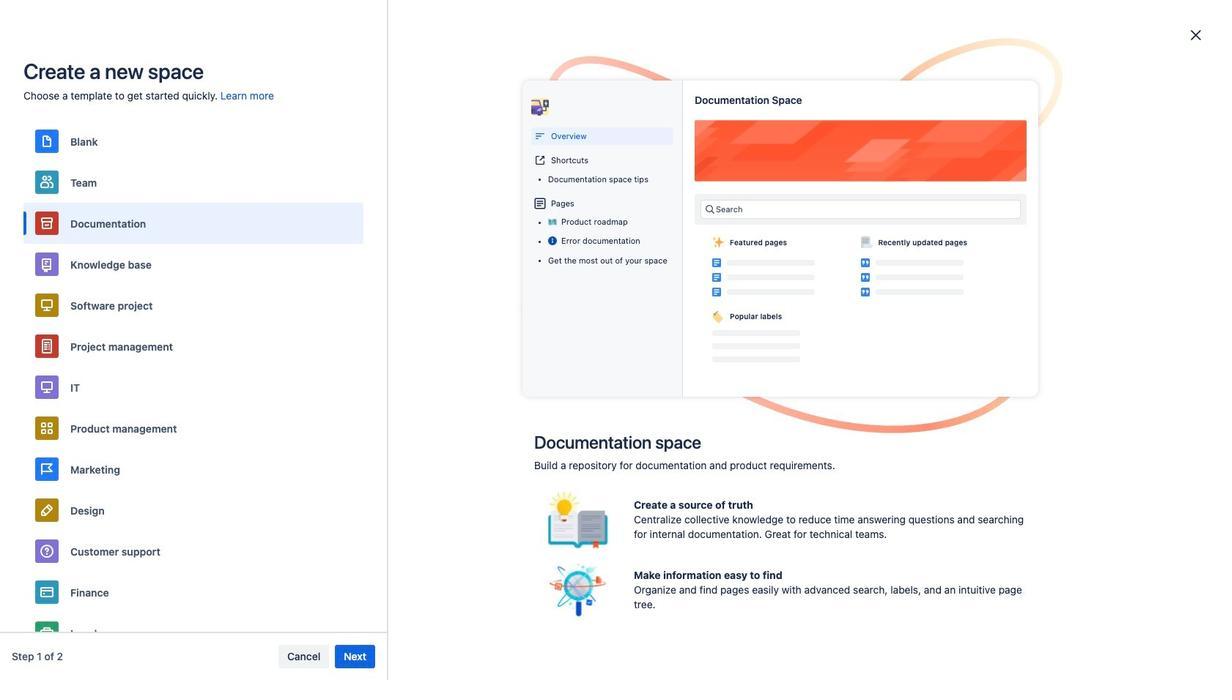 Task type: vqa. For each thing, say whether or not it's contained in the screenshot.
list
yes



Task type: describe. For each thing, give the bounding box(es) containing it.
:map: image
[[548, 218, 557, 226]]

create a space image
[[241, 220, 259, 237]]

:map: image
[[548, 218, 557, 226]]



Task type: locate. For each thing, give the bounding box(es) containing it.
close image
[[1187, 26, 1205, 44]]

group
[[89, 65, 265, 196]]

banner
[[0, 0, 1231, 41]]

Search field
[[953, 8, 1099, 32]]

list
[[1102, 7, 1223, 33]]

:info: image
[[548, 237, 557, 246], [548, 237, 557, 246]]



